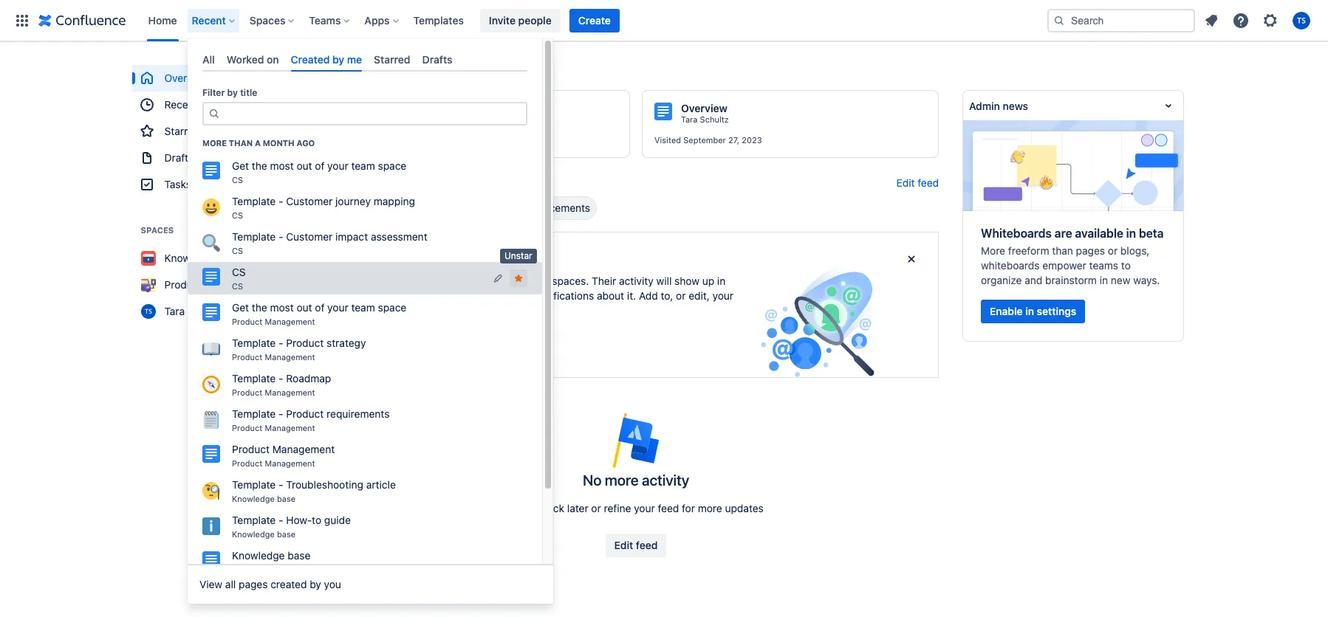 Task type: describe. For each thing, give the bounding box(es) containing it.
settings icon image
[[1262, 11, 1280, 29]]

left
[[428, 66, 450, 77]]

space for get the most out of your team space cs
[[378, 159, 407, 172]]

know
[[409, 275, 434, 287]]

loop
[[485, 253, 508, 266]]

template - troubleshooting article knowledge base
[[232, 479, 396, 504]]

invite people button
[[480, 8, 561, 32]]

by right created
[[310, 579, 321, 591]]

1 horizontal spatial tara schultz link
[[372, 115, 420, 125]]

anytime.
[[376, 304, 416, 317]]

1 vertical spatial knowledge base
[[232, 530, 296, 539]]

0 vertical spatial knowledge base
[[165, 252, 243, 265]]

create a space image
[[286, 222, 304, 239]]

for
[[682, 502, 695, 515]]

starred link
[[132, 118, 310, 145]]

Search field
[[1048, 8, 1196, 32]]

0 horizontal spatial tara
[[165, 305, 185, 318]]

:compass: image
[[202, 376, 220, 394]]

september
[[684, 135, 726, 145]]

product right :book: image
[[232, 352, 263, 362]]

whiteboards are available in beta more freeform than pages or blogs, whiteboards empower teams to organize and brainstorm in new ways.
[[981, 227, 1164, 287]]

1 vertical spatial edit feed button
[[352, 336, 413, 360]]

:mag: image
[[202, 234, 220, 252]]

enable in settings
[[990, 305, 1077, 318]]

edit,
[[689, 290, 710, 302]]

0 horizontal spatial schultz
[[188, 305, 224, 318]]

Filter by title text field
[[225, 104, 517, 124]]

later
[[567, 502, 589, 515]]

:face_with_monocle: image
[[202, 482, 220, 500]]

most for get the most out of your team space
[[270, 301, 294, 314]]

notification icon image
[[1203, 11, 1221, 29]]

template - product strategy product management
[[232, 337, 366, 362]]

check back later or refine your feed for more updates
[[508, 502, 764, 515]]

0 vertical spatial more
[[202, 138, 227, 148]]

visited
[[655, 135, 681, 145]]

0 vertical spatial than
[[229, 138, 253, 148]]

spaces button
[[245, 8, 300, 32]]

1 vertical spatial spaces
[[141, 225, 174, 235]]

- for template - troubleshooting article knowledge base
[[279, 479, 283, 491]]

view all pages created by you link
[[188, 570, 553, 600]]

all
[[225, 579, 236, 591]]

edit cs image
[[492, 272, 504, 284]]

all
[[202, 53, 215, 66]]

you inside stay in-the-know by following people and spaces. their activity will show up in your feed, but you won't receive email notifications about it. add to, or edit, your feed anytime.
[[421, 290, 438, 302]]

product up roadmap in the left of the page
[[286, 337, 324, 349]]

:grinning: image
[[202, 199, 220, 216]]

2 vertical spatial knowledge base
[[232, 550, 311, 562]]

product management inside product management link
[[165, 279, 268, 291]]

spaces inside popup button
[[250, 14, 286, 26]]

in up the following
[[452, 253, 462, 266]]

cs inside "get the most out of your team space cs"
[[232, 175, 243, 184]]

by left title
[[227, 87, 238, 98]]

recent inside popup button
[[192, 14, 226, 26]]

title
[[240, 87, 257, 98]]

view all pages created by you
[[200, 579, 341, 591]]

star template - customer impact assessment image
[[513, 237, 525, 249]]

0 horizontal spatial tara schultz link
[[132, 299, 310, 325]]

unstar
[[505, 251, 532, 262]]

activity inside stay in-the-know by following people and spaces. their activity will show up in your feed, but you won't receive email notifications about it. add to, or edit, your feed anytime.
[[619, 275, 654, 287]]

starred inside starred link
[[165, 125, 200, 137]]

edit feed for bottom edit feed button
[[614, 539, 658, 552]]

knowledge down :mag: icon
[[165, 252, 218, 265]]

invite people
[[489, 14, 552, 26]]

knowledge up "view all pages created by you"
[[232, 550, 285, 562]]

product down :mag: icon
[[165, 279, 203, 291]]

0 horizontal spatial tara schultz
[[165, 305, 224, 318]]

edit feed for the top edit feed button
[[897, 177, 939, 189]]

of for get the most out of your team space cs
[[315, 159, 325, 172]]

recent button
[[187, 8, 241, 32]]

product management for product
[[232, 459, 315, 468]]

or inside stay in-the-know by following people and spaces. their activity will show up in your feed, but you won't receive email notifications about it. add to, or edit, your feed anytime.
[[676, 290, 686, 302]]

pages inside whiteboards are available in beta more freeform than pages or blogs, whiteboards empower teams to organize and brainstorm in new ways.
[[1076, 245, 1105, 257]]

up inside stay in-the-know by following people and spaces. their activity will show up in your feed, but you won't receive email notifications about it. add to, or edit, your feed anytime.
[[703, 275, 715, 287]]

starred inside tab list
[[374, 53, 411, 66]]

get for get the most out of your team space cs
[[232, 159, 249, 172]]

customer for journey
[[286, 195, 333, 207]]

your right edit,
[[713, 290, 734, 302]]

unstar this space image
[[289, 253, 301, 265]]

more than a month ago element
[[188, 156, 542, 618]]

updates
[[725, 502, 764, 515]]

1 horizontal spatial overview
[[681, 102, 728, 115]]

spaces.
[[552, 275, 589, 287]]

confluence
[[462, 102, 519, 115]]

apps button
[[360, 8, 405, 32]]

won't
[[441, 290, 467, 302]]

new
[[1111, 274, 1131, 287]]

product management for template
[[232, 423, 315, 433]]

feed inside stay in-the-know by following people and spaces. their activity will show up in your feed, but you won't receive email notifications about it. add to, or edit, your feed anytime.
[[352, 304, 373, 317]]

- for template - how-to guide
[[279, 514, 283, 527]]

off
[[452, 66, 470, 77]]

0 vertical spatial up
[[357, 66, 369, 77]]

the for get the most out of your team space
[[252, 301, 267, 314]]

following button
[[333, 197, 409, 220]]

schultz for tara schultz "link" to the middle
[[391, 115, 420, 124]]

:book: image
[[202, 340, 220, 358]]

your down stay
[[352, 290, 373, 302]]

month
[[263, 138, 295, 148]]

star knowledge base image
[[513, 556, 525, 568]]

about
[[597, 290, 624, 302]]

template for template - roadmap product management
[[232, 372, 276, 385]]

email
[[508, 290, 533, 302]]

in right the started
[[451, 102, 460, 115]]

discover what's happening
[[333, 177, 473, 188]]

tab list containing all
[[197, 47, 534, 72]]

invite
[[489, 14, 516, 26]]

0
[[202, 179, 208, 190]]

are
[[1055, 227, 1073, 240]]

feed,
[[376, 290, 400, 302]]

recent inside group
[[165, 98, 198, 111]]

knowledge inside template - troubleshooting article knowledge base
[[232, 494, 275, 504]]

to,
[[661, 290, 673, 302]]

templates
[[413, 14, 464, 26]]

guide
[[324, 514, 351, 527]]

knowledge down template - how-to guide in the left bottom of the page
[[232, 530, 275, 539]]

:mag: image
[[202, 234, 220, 252]]

we're keeping you in the loop
[[352, 253, 508, 266]]

edit feed for edit feed button to the middle
[[361, 341, 404, 354]]

by left me
[[333, 53, 344, 66]]

2 vertical spatial edit feed button
[[606, 534, 667, 558]]

article
[[366, 479, 396, 491]]

people inside stay in-the-know by following people and spaces. their activity will show up in your feed, but you won't receive email notifications about it. add to, or edit, your feed anytime.
[[496, 275, 529, 287]]

your for get the most out of your team space cs
[[327, 159, 349, 172]]

management inside 'template - product strategy product management'
[[265, 352, 315, 362]]

refine
[[604, 502, 631, 515]]

but
[[403, 290, 418, 302]]

1 vertical spatial pages
[[239, 579, 268, 591]]

product inside the template - roadmap product management
[[232, 388, 263, 397]]

no
[[583, 472, 602, 489]]

product management for get
[[232, 317, 315, 326]]

customer for impact
[[286, 230, 333, 243]]

add
[[639, 290, 658, 302]]

out for get the most out of your team space
[[297, 301, 312, 314]]

how-
[[286, 514, 312, 527]]

stay
[[352, 275, 373, 287]]

visited september 27, 2023
[[655, 135, 762, 145]]

tasks
[[165, 178, 192, 191]]

their
[[592, 275, 616, 287]]

created
[[271, 579, 307, 591]]

in up blogs,
[[1127, 227, 1137, 240]]

than inside whiteboards are available in beta more freeform than pages or blogs, whiteboards empower teams to organize and brainstorm in new ways.
[[1052, 245, 1074, 257]]

worked
[[227, 53, 264, 66]]

your for get the most out of your team space
[[327, 301, 349, 314]]

announcements button
[[489, 197, 597, 220]]

show
[[675, 275, 700, 287]]

admin news button
[[964, 91, 1184, 120]]

template for template - how-to guide
[[232, 514, 276, 527]]

:grinning: image
[[202, 199, 220, 216]]

strategy
[[327, 337, 366, 349]]

in inside stay in-the-know by following people and spaces. their activity will show up in your feed, but you won't receive email notifications about it. add to, or edit, your feed anytime.
[[717, 275, 726, 287]]

of for get the most out of your team space
[[315, 301, 325, 314]]

receive
[[470, 290, 505, 302]]

mapping
[[374, 195, 415, 207]]

base up product management link at the left
[[220, 252, 243, 265]]

home
[[148, 14, 177, 26]]

create
[[578, 14, 611, 26]]

- for template - customer journey mapping
[[279, 195, 283, 207]]

roadmap
[[286, 372, 331, 385]]

edit knowledge base image
[[492, 556, 504, 568]]

product down the template - product requirements on the bottom of page
[[232, 443, 270, 456]]

cs for template - customer journey mapping
[[232, 210, 243, 220]]

cs for cs
[[232, 281, 243, 291]]

templates link
[[409, 8, 468, 32]]

you left left
[[406, 66, 426, 77]]

2 horizontal spatial tara schultz
[[681, 115, 729, 124]]

journey
[[336, 195, 371, 207]]

unstar tooltip
[[500, 249, 537, 264]]

get for get the most out of your team space
[[232, 301, 249, 314]]

empower
[[1043, 259, 1087, 272]]

0 vertical spatial knowledge base link
[[132, 245, 310, 272]]



Task type: locate. For each thing, give the bounding box(es) containing it.
1 vertical spatial get
[[232, 301, 249, 314]]

0 vertical spatial overview
[[165, 72, 209, 84]]

0 vertical spatial team
[[351, 159, 375, 172]]

team
[[351, 159, 375, 172], [351, 301, 375, 314]]

pick
[[333, 66, 354, 77]]

a
[[255, 138, 261, 148]]

1 team from the top
[[351, 159, 375, 172]]

product right :compass: image
[[232, 388, 263, 397]]

- inside template - troubleshooting article knowledge base
[[279, 479, 283, 491]]

filter by title
[[202, 87, 257, 98]]

2 out from the top
[[297, 301, 312, 314]]

7 - from the top
[[279, 514, 283, 527]]

2 team from the top
[[351, 301, 375, 314]]

starred right me
[[374, 53, 411, 66]]

0 vertical spatial of
[[315, 159, 325, 172]]

2 vertical spatial or
[[591, 502, 601, 515]]

2 get from the top
[[232, 301, 249, 314]]

0 horizontal spatial or
[[591, 502, 601, 515]]

tara schultz link up :book: icon on the left of page
[[132, 299, 310, 325]]

schultz
[[391, 115, 420, 124], [700, 115, 729, 124], [188, 305, 224, 318]]

1 horizontal spatial than
[[1052, 245, 1074, 257]]

tara up september
[[681, 115, 698, 124]]

1 vertical spatial the
[[465, 253, 482, 266]]

the down more than a month ago
[[252, 159, 267, 172]]

the inside "get the most out of your team space cs"
[[252, 159, 267, 172]]

1 vertical spatial most
[[270, 301, 294, 314]]

- for template - roadmap product management
[[279, 372, 283, 385]]

6 template from the top
[[232, 479, 276, 491]]

2 space from the top
[[378, 301, 407, 314]]

in
[[451, 102, 460, 115], [1127, 227, 1137, 240], [452, 253, 462, 266], [1100, 274, 1108, 287], [717, 275, 726, 287], [1026, 305, 1035, 318]]

drafts link
[[132, 145, 310, 171]]

tara schultz
[[372, 115, 420, 124], [681, 115, 729, 124], [165, 305, 224, 318]]

1 customer from the top
[[286, 195, 333, 207]]

edit for bottom edit feed button
[[614, 539, 633, 552]]

1 horizontal spatial edit feed
[[614, 539, 658, 552]]

space inside "get the most out of your team space cs"
[[378, 159, 407, 172]]

1 vertical spatial up
[[703, 275, 715, 287]]

0 horizontal spatial more
[[202, 138, 227, 148]]

1 horizontal spatial or
[[676, 290, 686, 302]]

tara schultz down pick up where you left off
[[372, 115, 420, 124]]

tara schultz link down pick up where you left off
[[372, 115, 420, 125]]

your up discover
[[327, 159, 349, 172]]

global element
[[9, 0, 1045, 41]]

drafts inside tab list
[[422, 53, 453, 66]]

to inside more than a month ago element
[[312, 514, 321, 527]]

1 most from the top
[[270, 159, 294, 172]]

than left a
[[229, 138, 253, 148]]

spaces down tasks
[[141, 225, 174, 235]]

1 horizontal spatial edit
[[614, 539, 633, 552]]

team for get the most out of your team space
[[351, 301, 375, 314]]

template inside the template - roadmap product management
[[232, 372, 276, 385]]

most
[[270, 159, 294, 172], [270, 301, 294, 314]]

out up 'template - product strategy product management' at the left bottom of the page
[[297, 301, 312, 314]]

1 horizontal spatial tara schultz
[[372, 115, 420, 124]]

0 horizontal spatial to
[[312, 514, 321, 527]]

to inside whiteboards are available in beta more freeform than pages or blogs, whiteboards empower teams to organize and brainstorm in new ways.
[[1122, 259, 1131, 272]]

tara schultz down product management link at the left
[[165, 305, 224, 318]]

by up won't
[[437, 275, 448, 287]]

0 horizontal spatial pages
[[239, 579, 268, 591]]

in right show
[[717, 275, 726, 287]]

:face_with_monocle: image
[[202, 482, 220, 500]]

3 cs from the top
[[232, 246, 243, 255]]

:information_source: image
[[202, 518, 220, 535], [202, 518, 220, 535]]

5 template from the top
[[232, 408, 276, 420]]

out down ago
[[297, 159, 312, 172]]

product management
[[165, 279, 268, 291], [232, 317, 315, 326], [232, 423, 315, 433], [232, 443, 335, 456], [232, 459, 315, 468]]

base
[[220, 252, 243, 265], [277, 494, 296, 504], [277, 530, 296, 539], [288, 550, 311, 562]]

template down the template - roadmap product management
[[232, 408, 276, 420]]

2 vertical spatial the
[[252, 301, 267, 314]]

1 vertical spatial more
[[698, 502, 722, 515]]

pages down available
[[1076, 245, 1105, 257]]

template left create a space image
[[232, 230, 276, 243]]

team up discover
[[351, 159, 375, 172]]

tara for tara schultz "link" to the right
[[681, 115, 698, 124]]

team for get the most out of your team space cs
[[351, 159, 375, 172]]

activity up for
[[642, 472, 689, 489]]

template for template - customer impact assessment
[[232, 230, 276, 243]]

more up refine
[[605, 472, 639, 489]]

confluence image
[[38, 11, 126, 29], [38, 11, 126, 29]]

started
[[412, 102, 448, 115]]

banner
[[0, 0, 1329, 41]]

your for check back later or refine your feed for more updates
[[634, 502, 655, 515]]

1 vertical spatial edit feed
[[361, 341, 404, 354]]

1 vertical spatial team
[[351, 301, 375, 314]]

- for template - product requirements
[[279, 408, 283, 420]]

1 vertical spatial people
[[496, 275, 529, 287]]

0 vertical spatial out
[[297, 159, 312, 172]]

template right :book: image
[[232, 337, 276, 349]]

0 vertical spatial spaces
[[250, 14, 286, 26]]

the for get the most out of your team space cs
[[252, 159, 267, 172]]

will
[[657, 275, 672, 287]]

template - how-to guide
[[232, 514, 351, 527]]

template inside 'template - product strategy product management'
[[232, 337, 276, 349]]

by inside stay in-the-know by following people and spaces. their activity will show up in your feed, but you won't receive email notifications about it. add to, or edit, your feed anytime.
[[437, 275, 448, 287]]

product up template - how-to guide in the left bottom of the page
[[232, 459, 263, 468]]

out for get the most out of your team space cs
[[297, 159, 312, 172]]

0 vertical spatial customer
[[286, 195, 333, 207]]

0 horizontal spatial up
[[357, 66, 369, 77]]

space for get the most out of your team space
[[378, 301, 407, 314]]

people right invite
[[518, 14, 552, 26]]

knowledge base link
[[132, 245, 310, 272], [188, 546, 542, 578]]

0 vertical spatial activity
[[619, 275, 654, 287]]

0 vertical spatial drafts
[[422, 53, 453, 66]]

- for template - product strategy product management
[[279, 337, 283, 349]]

and right unstar cs image
[[532, 275, 550, 287]]

news
[[1003, 99, 1029, 112]]

4 template from the top
[[232, 372, 276, 385]]

template for template - customer journey mapping
[[232, 195, 276, 207]]

starred down recent link
[[165, 125, 200, 137]]

people up "email"
[[496, 275, 529, 287]]

2 of from the top
[[315, 301, 325, 314]]

0 vertical spatial or
[[1108, 245, 1118, 257]]

beta
[[1139, 227, 1164, 240]]

1 out from the top
[[297, 159, 312, 172]]

discover
[[333, 177, 379, 188]]

template inside template - troubleshooting article knowledge base
[[232, 479, 276, 491]]

spaces up the on
[[250, 14, 286, 26]]

2 horizontal spatial tara schultz link
[[681, 115, 729, 125]]

1 cs from the top
[[232, 175, 243, 184]]

apps
[[365, 14, 390, 26]]

notifications
[[536, 290, 594, 302]]

0 vertical spatial edit
[[897, 177, 915, 189]]

more up whiteboards
[[981, 245, 1006, 257]]

0 vertical spatial people
[[518, 14, 552, 26]]

edit feed button
[[897, 176, 939, 191], [352, 336, 413, 360], [606, 534, 667, 558]]

getting
[[372, 102, 409, 115]]

1 vertical spatial edit
[[361, 341, 380, 354]]

of inside "get the most out of your team space cs"
[[315, 159, 325, 172]]

1 horizontal spatial and
[[1025, 274, 1043, 287]]

pick up where you left off
[[333, 66, 470, 77]]

product management link
[[132, 272, 310, 299]]

most for get the most out of your team space cs
[[270, 159, 294, 172]]

most inside "get the most out of your team space cs"
[[270, 159, 294, 172]]

get the most out of your team space
[[232, 301, 407, 314]]

template right :grinning: icon at the top left of the page
[[232, 195, 276, 207]]

1 horizontal spatial spaces
[[250, 14, 286, 26]]

1 horizontal spatial schultz
[[391, 115, 420, 124]]

1 horizontal spatial drafts
[[422, 53, 453, 66]]

template right :face_with_monocle: image
[[232, 479, 276, 491]]

the down product management link at the left
[[252, 301, 267, 314]]

1 vertical spatial overview
[[681, 102, 728, 115]]

1 space from the top
[[378, 159, 407, 172]]

overview inside group
[[165, 72, 209, 84]]

- inside the template - roadmap product management
[[279, 372, 283, 385]]

template for template - product strategy product management
[[232, 337, 276, 349]]

- left how-
[[279, 514, 283, 527]]

2023
[[742, 135, 762, 145]]

1 vertical spatial space
[[378, 301, 407, 314]]

- down "get the most out of your team space cs"
[[279, 195, 283, 207]]

1 vertical spatial or
[[676, 290, 686, 302]]

up right pick
[[357, 66, 369, 77]]

whiteboards
[[981, 227, 1052, 240]]

group containing overview
[[132, 65, 310, 198]]

in down teams
[[1100, 274, 1108, 287]]

0 vertical spatial pages
[[1076, 245, 1105, 257]]

recent up 'all'
[[192, 14, 226, 26]]

getting started in confluence
[[372, 102, 519, 115]]

template left how-
[[232, 514, 276, 527]]

27,
[[729, 135, 740, 145]]

team down stay
[[351, 301, 375, 314]]

overview up september
[[681, 102, 728, 115]]

knowledge base link down 'guide'
[[188, 546, 542, 578]]

most down month
[[270, 159, 294, 172]]

4 cs from the top
[[232, 266, 246, 278]]

base down template - how-to guide in the left bottom of the page
[[277, 530, 296, 539]]

1 horizontal spatial up
[[703, 275, 715, 287]]

2 template from the top
[[232, 230, 276, 243]]

out inside "get the most out of your team space cs"
[[297, 159, 312, 172]]

1 vertical spatial of
[[315, 301, 325, 314]]

0 vertical spatial the
[[252, 159, 267, 172]]

recent link
[[132, 92, 310, 118]]

get down product management link at the left
[[232, 301, 249, 314]]

than up empower
[[1052, 245, 1074, 257]]

you
[[406, 66, 426, 77], [430, 253, 449, 266], [421, 290, 438, 302], [324, 579, 341, 591]]

organize
[[981, 274, 1022, 287]]

search image
[[1054, 14, 1066, 26]]

1 template from the top
[[232, 195, 276, 207]]

no more activity
[[583, 472, 689, 489]]

teams
[[1090, 259, 1119, 272]]

in right enable
[[1026, 305, 1035, 318]]

recent
[[192, 14, 226, 26], [165, 98, 198, 111]]

blogs,
[[1121, 245, 1150, 257]]

banner containing home
[[0, 0, 1329, 41]]

knowledge right :face_with_monocle: image
[[232, 494, 275, 504]]

tara for tara schultz "link" to the middle
[[372, 115, 389, 124]]

available
[[1075, 227, 1124, 240]]

and inside stay in-the-know by following people and spaces. their activity will show up in your feed, but you won't receive email notifications about it. add to, or edit, your feed anytime.
[[532, 275, 550, 287]]

0 vertical spatial edit feed button
[[897, 176, 939, 191]]

1 horizontal spatial more
[[698, 502, 722, 515]]

more down recent link
[[202, 138, 227, 148]]

drafts inside group
[[165, 151, 194, 164]]

brainstorm
[[1046, 274, 1097, 287]]

on
[[267, 53, 279, 66]]

starred
[[374, 53, 411, 66], [165, 125, 200, 137]]

unstar cs image
[[513, 272, 525, 284]]

- left roadmap in the left of the page
[[279, 372, 283, 385]]

2 most from the top
[[270, 301, 294, 314]]

stay in-the-know by following people and spaces. their activity will show up in your feed, but you won't receive email notifications about it. add to, or edit, your feed anytime.
[[352, 275, 734, 317]]

2 vertical spatial edit
[[614, 539, 633, 552]]

created by me
[[291, 53, 362, 66]]

and down whiteboards
[[1025, 274, 1043, 287]]

1 vertical spatial starred
[[165, 125, 200, 137]]

spaces
[[250, 14, 286, 26], [141, 225, 174, 235]]

2 cs from the top
[[232, 210, 243, 220]]

1 horizontal spatial edit feed button
[[606, 534, 667, 558]]

requirements
[[327, 408, 390, 420]]

get inside "get the most out of your team space cs"
[[232, 159, 249, 172]]

1 vertical spatial knowledge base link
[[188, 546, 542, 578]]

1 get from the top
[[232, 159, 249, 172]]

teams
[[309, 14, 341, 26]]

template right :compass: image
[[232, 372, 276, 385]]

1 - from the top
[[279, 195, 283, 207]]

ways.
[[1134, 274, 1160, 287]]

check
[[508, 502, 539, 515]]

close message box image
[[903, 250, 921, 268]]

5 cs from the top
[[232, 281, 243, 291]]

base up created
[[288, 550, 311, 562]]

0 vertical spatial space
[[378, 159, 407, 172]]

pages right all
[[239, 579, 268, 591]]

up up edit,
[[703, 275, 715, 287]]

1 vertical spatial activity
[[642, 472, 689, 489]]

your
[[327, 159, 349, 172], [352, 290, 373, 302], [713, 290, 734, 302], [327, 301, 349, 314], [634, 502, 655, 515]]

or
[[1108, 245, 1118, 257], [676, 290, 686, 302], [591, 502, 601, 515]]

2 customer from the top
[[286, 230, 333, 243]]

1 vertical spatial to
[[312, 514, 321, 527]]

2 horizontal spatial edit
[[897, 177, 915, 189]]

2 vertical spatial edit feed
[[614, 539, 658, 552]]

0 horizontal spatial edit
[[361, 341, 380, 354]]

- up template - how-to guide in the left bottom of the page
[[279, 479, 283, 491]]

3 - from the top
[[279, 337, 283, 349]]

to up new
[[1122, 259, 1131, 272]]

settings
[[1037, 305, 1077, 318]]

space
[[378, 159, 407, 172], [378, 301, 407, 314]]

1 horizontal spatial starred
[[374, 53, 411, 66]]

product down product management link at the left
[[232, 317, 263, 326]]

your right refine
[[634, 502, 655, 515]]

0 vertical spatial most
[[270, 159, 294, 172]]

1 vertical spatial than
[[1052, 245, 1074, 257]]

product down roadmap in the left of the page
[[286, 408, 324, 420]]

cs for template - customer impact assessment
[[232, 246, 243, 255]]

2 - from the top
[[279, 230, 283, 243]]

- left create a space image
[[279, 230, 283, 243]]

0 horizontal spatial spaces
[[141, 225, 174, 235]]

:book: image
[[202, 340, 220, 358]]

your profile and preferences image
[[1293, 11, 1311, 29]]

1 of from the top
[[315, 159, 325, 172]]

space down the-
[[378, 301, 407, 314]]

knowledge base down template - how-to guide in the left bottom of the page
[[232, 530, 296, 539]]

recent left filter
[[165, 98, 198, 111]]

your up strategy
[[327, 301, 349, 314]]

to left 'guide'
[[312, 514, 321, 527]]

1 vertical spatial more
[[981, 245, 1006, 257]]

or up teams
[[1108, 245, 1118, 257]]

4 - from the top
[[279, 372, 283, 385]]

6 - from the top
[[279, 479, 283, 491]]

pages
[[1076, 245, 1105, 257], [239, 579, 268, 591]]

- inside 'template - product strategy product management'
[[279, 337, 283, 349]]

1 vertical spatial drafts
[[165, 151, 194, 164]]

product down the template - roadmap product management
[[232, 423, 263, 433]]

knowledge base
[[165, 252, 243, 265], [232, 530, 296, 539], [232, 550, 311, 562]]

base inside template - troubleshooting article knowledge base
[[277, 494, 296, 504]]

0 horizontal spatial edit feed button
[[352, 336, 413, 360]]

knowledge base link down :grinning: icon at the top left of the page
[[132, 245, 310, 272]]

ago
[[297, 138, 315, 148]]

overview down 'all'
[[165, 72, 209, 84]]

0 horizontal spatial drafts
[[165, 151, 194, 164]]

edit for edit feed button to the middle
[[361, 341, 380, 354]]

1 horizontal spatial pages
[[1076, 245, 1105, 257]]

7 template from the top
[[232, 514, 276, 527]]

team inside "get the most out of your team space cs"
[[351, 159, 375, 172]]

tara schultz up september
[[681, 115, 729, 124]]

0 vertical spatial starred
[[374, 53, 411, 66]]

1 vertical spatial customer
[[286, 230, 333, 243]]

get down more than a month ago
[[232, 159, 249, 172]]

customer up unstar this space image
[[286, 230, 333, 243]]

3 template from the top
[[232, 337, 276, 349]]

following
[[451, 275, 494, 287]]

troubleshooting
[[286, 479, 364, 491]]

template for template - troubleshooting article knowledge base
[[232, 479, 276, 491]]

in inside 'link'
[[1026, 305, 1035, 318]]

more right for
[[698, 502, 722, 515]]

0 horizontal spatial more
[[605, 472, 639, 489]]

space up what's
[[378, 159, 407, 172]]

schultz for tara schultz "link" to the right
[[700, 115, 729, 124]]

the-
[[388, 275, 409, 287]]

or inside whiteboards are available in beta more freeform than pages or blogs, whiteboards empower teams to organize and brainstorm in new ways.
[[1108, 245, 1118, 257]]

0 vertical spatial to
[[1122, 259, 1131, 272]]

5 - from the top
[[279, 408, 283, 420]]

0 horizontal spatial and
[[532, 275, 550, 287]]

template for template - product requirements
[[232, 408, 276, 420]]

the up the following
[[465, 253, 482, 266]]

management inside the template - roadmap product management
[[265, 388, 315, 397]]

where
[[372, 66, 404, 77]]

template - customer journey mapping
[[232, 195, 415, 207]]

view
[[200, 579, 223, 591]]

announcements
[[513, 202, 590, 214]]

home link
[[144, 8, 181, 32]]

- down the template - roadmap product management
[[279, 408, 283, 420]]

edit for the top edit feed button
[[897, 177, 915, 189]]

following
[[358, 202, 403, 214]]

2 horizontal spatial tara
[[681, 115, 698, 124]]

and inside whiteboards are available in beta more freeform than pages or blogs, whiteboards empower teams to organize and brainstorm in new ways.
[[1025, 274, 1043, 287]]

0 horizontal spatial starred
[[165, 125, 200, 137]]

schultz down product management link at the left
[[188, 305, 224, 318]]

than
[[229, 138, 253, 148], [1052, 245, 1074, 257]]

impact
[[336, 230, 368, 243]]

or right later
[[591, 502, 601, 515]]

- up the template - roadmap product management
[[279, 337, 283, 349]]

you up know
[[430, 253, 449, 266]]

knowledge base up "view all pages created by you"
[[232, 550, 311, 562]]

more inside whiteboards are available in beta more freeform than pages or blogs, whiteboards empower teams to organize and brainstorm in new ways.
[[981, 245, 1006, 257]]

group
[[132, 65, 310, 198]]

0 horizontal spatial overview
[[165, 72, 209, 84]]

customer
[[286, 195, 333, 207], [286, 230, 333, 243]]

customer down "get the most out of your team space cs"
[[286, 195, 333, 207]]

2 horizontal spatial schultz
[[700, 115, 729, 124]]

appswitcher icon image
[[13, 11, 31, 29]]

edit template - customer impact assessment image
[[492, 237, 504, 249]]

1 horizontal spatial more
[[981, 245, 1006, 257]]

enable
[[990, 305, 1023, 318]]

most up 'template - product strategy product management' at the left bottom of the page
[[270, 301, 294, 314]]

:notepad_spiral: image
[[202, 411, 220, 429], [202, 411, 220, 429]]

enable in settings link
[[981, 300, 1086, 324]]

1 vertical spatial out
[[297, 301, 312, 314]]

2 horizontal spatial edit feed button
[[897, 176, 939, 191]]

2 horizontal spatial edit feed
[[897, 177, 939, 189]]

create link
[[570, 8, 620, 32]]

you right created
[[324, 579, 341, 591]]

0 vertical spatial recent
[[192, 14, 226, 26]]

0 vertical spatial more
[[605, 472, 639, 489]]

help icon image
[[1233, 11, 1250, 29]]

of up 'template - product strategy product management' at the left bottom of the page
[[315, 301, 325, 314]]

0 horizontal spatial edit feed
[[361, 341, 404, 354]]

tara down where on the top of the page
[[372, 115, 389, 124]]

people inside button
[[518, 14, 552, 26]]

drafts up tasks
[[165, 151, 194, 164]]

freeform
[[1008, 245, 1050, 257]]

feed
[[918, 177, 939, 189], [352, 304, 373, 317], [382, 341, 404, 354], [658, 502, 679, 515], [636, 539, 658, 552]]

2 horizontal spatial or
[[1108, 245, 1118, 257]]

1 horizontal spatial tara
[[372, 115, 389, 124]]

you down know
[[421, 290, 438, 302]]

-
[[279, 195, 283, 207], [279, 230, 283, 243], [279, 337, 283, 349], [279, 372, 283, 385], [279, 408, 283, 420], [279, 479, 283, 491], [279, 514, 283, 527]]

your inside "get the most out of your team space cs"
[[327, 159, 349, 172]]

:compass: image
[[202, 376, 220, 394]]

0 vertical spatial get
[[232, 159, 249, 172]]

template - customer impact assessment
[[232, 230, 428, 243]]

- for template - customer impact assessment
[[279, 230, 283, 243]]

tab list
[[197, 47, 534, 72]]



Task type: vqa. For each thing, say whether or not it's contained in the screenshot.
Roadmap
yes



